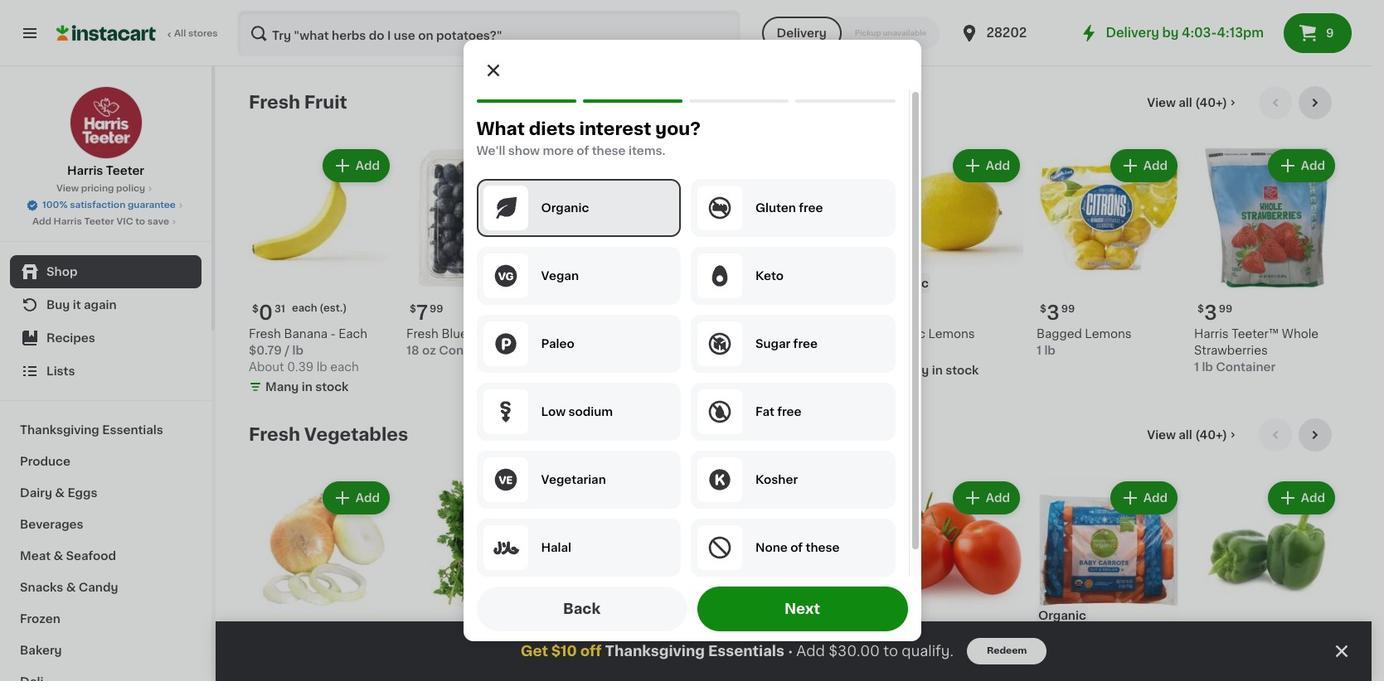 Task type: vqa. For each thing, say whether or not it's contained in the screenshot.
Training inside Pampers Girls' 3T-4T Easy Ups Training Pants 22 ct
no



Task type: describe. For each thing, give the bounding box(es) containing it.
delivery button
[[762, 17, 842, 50]]

vic
[[117, 217, 133, 226]]

product group containing 6
[[722, 146, 866, 374]]

items.
[[629, 145, 666, 157]]

1 vertical spatial of
[[791, 543, 803, 554]]

large limes
[[564, 329, 635, 340]]

$ 3 99 for bagged
[[1040, 304, 1075, 323]]

organic 50/50 mix
[[722, 661, 831, 673]]

meat & seafood
[[20, 551, 116, 563]]

$0.79
[[249, 345, 282, 357]]

$ inside $ 0 31
[[252, 304, 259, 314]]

/
[[285, 345, 290, 357]]

dairy & eggs link
[[10, 478, 202, 509]]

ct
[[887, 345, 900, 357]]

roma
[[879, 661, 913, 673]]

product group containing 4
[[722, 479, 866, 682]]

redeem button
[[967, 639, 1047, 665]]

lb inside the bagged lemons 1 lb
[[1045, 345, 1056, 357]]

$ for organic 50/50 mix
[[725, 637, 732, 647]]

each for $ 0 43
[[925, 636, 950, 646]]

mix
[[810, 661, 831, 673]]

what diets interest you? we'll show more of these items.
[[477, 120, 701, 157]]

treatment tracker modal dialog
[[216, 622, 1372, 682]]

$ for organic lemons
[[883, 304, 889, 314]]

$ 2 99
[[567, 636, 602, 655]]

delivery for delivery
[[777, 27, 827, 39]]

satisfaction
[[70, 201, 125, 210]]

add your shopping preferences element
[[463, 40, 921, 642]]

add button for harris teeter™ whole strawberries
[[1270, 151, 1334, 181]]

(40+) for 2
[[1196, 430, 1228, 441]]

31
[[275, 304, 285, 314]]

back button
[[477, 587, 687, 632]]

0.39
[[287, 362, 314, 373]]

diets
[[529, 120, 575, 138]]

bagged lemons 1 lb
[[1037, 329, 1132, 357]]

$ for fresh blueberries
[[410, 304, 416, 314]]

0 vertical spatial thanksgiving
[[20, 425, 99, 436]]

lb right /
[[292, 345, 304, 357]]

celery
[[564, 661, 603, 673]]

keto
[[756, 270, 784, 282]]

fresh banana - each $0.79 / lb about 0.39 lb each
[[249, 329, 368, 373]]

sponsored badge image
[[722, 360, 772, 370]]

of inside the what diets interest you? we'll show more of these items.
[[577, 145, 589, 157]]

pricing
[[81, 184, 114, 193]]

blueberries
[[442, 329, 508, 340]]

next
[[785, 603, 821, 616]]

$ 7 99
[[410, 304, 443, 323]]

free for fat free
[[778, 407, 802, 418]]

to inside add harris teeter vic to save link
[[135, 217, 145, 226]]

item carousel region containing 0
[[249, 86, 1339, 406]]

thanksgiving essentials
[[20, 425, 163, 436]]

2 for $ 2 simple truth organic® baby carrots bag
[[1047, 636, 1059, 655]]

gluten
[[756, 202, 796, 214]]

sugar free
[[756, 339, 818, 350]]

in inside product group
[[932, 365, 943, 377]]

meat
[[20, 551, 51, 563]]

thanksgiving inside the get $10 off thanksgiving essentials • add $30.00 to qualify.
[[605, 645, 705, 659]]

buy
[[46, 300, 70, 311]]

28202
[[987, 27, 1027, 39]]

0 for $ 0 31
[[259, 304, 273, 323]]

harris teeter logo image
[[69, 86, 142, 159]]

add button for bagged lemons
[[1112, 151, 1176, 181]]

43
[[905, 637, 918, 647]]

$ 0 99
[[567, 304, 603, 323]]

roma tomato
[[879, 661, 960, 673]]

sugar
[[756, 339, 791, 350]]

1 inside harris teeter™ whole strawberries 1 lb container
[[1195, 362, 1200, 373]]

kosher
[[756, 475, 798, 486]]

these inside the what diets interest you? we'll show more of these items.
[[592, 145, 626, 157]]

delivery for delivery by 4:03-4:13pm
[[1106, 27, 1160, 39]]

$0.43 each (estimated) element
[[879, 630, 1024, 659]]

$ 0 43
[[883, 636, 918, 655]]

& for dairy
[[55, 488, 65, 499]]

99 for harris teeter™ whole strawberries
[[1219, 304, 1233, 314]]

bakery
[[20, 645, 62, 657]]

0 horizontal spatial in
[[302, 382, 313, 393]]

we'll
[[477, 145, 506, 157]]

69
[[747, 637, 761, 647]]

delivery by 4:03-4:13pm link
[[1080, 23, 1264, 43]]

$ for large limes
[[567, 304, 574, 314]]

$2.39 element
[[407, 630, 551, 659]]

100%
[[42, 201, 68, 210]]

fat
[[756, 407, 775, 418]]

•
[[788, 645, 793, 659]]

0 horizontal spatial stock
[[315, 382, 349, 393]]

produce
[[20, 456, 70, 468]]

organic inside organic lemons 1 ct
[[879, 329, 926, 340]]

100% satisfaction guarantee
[[42, 201, 176, 210]]

9 inside 9 button
[[1327, 27, 1335, 39]]

oz inside fresh blueberries 18 oz container
[[422, 345, 436, 357]]

recipes link
[[10, 322, 202, 355]]

lb right 0.39 in the left bottom of the page
[[317, 362, 327, 373]]

view all (40+) button for 3
[[1141, 86, 1246, 119]]

organic up simple
[[1039, 611, 1087, 622]]

dairy
[[20, 488, 52, 499]]

shop
[[46, 266, 77, 278]]

50/50
[[771, 661, 807, 673]]

0 vertical spatial many
[[896, 365, 929, 377]]

2 for $ 2 99
[[574, 636, 587, 655]]

each inside "fresh banana - each $0.79 / lb about 0.39 lb each"
[[330, 362, 359, 373]]

9 inside raspberries 9 oz
[[722, 345, 730, 357]]

none
[[756, 543, 788, 554]]

oz inside raspberries 9 oz
[[733, 345, 746, 357]]

buy it again
[[46, 300, 117, 311]]

thanksgiving essentials link
[[10, 415, 202, 446]]

what
[[477, 120, 525, 138]]

recipes
[[46, 333, 95, 344]]

fruit
[[304, 94, 347, 111]]

all stores link
[[56, 10, 219, 56]]

tomato
[[916, 661, 960, 673]]

produce link
[[10, 446, 202, 478]]

whole
[[1283, 329, 1319, 340]]

get $10 off thanksgiving essentials • add $30.00 to qualify.
[[521, 645, 954, 659]]

eggs
[[68, 488, 97, 499]]

1 left 39
[[889, 304, 898, 323]]

fat free
[[756, 407, 802, 418]]

service type group
[[762, 17, 940, 50]]

$ 1 39
[[883, 304, 913, 323]]

1 vertical spatial view
[[56, 184, 79, 193]]

1 vertical spatial these
[[806, 543, 840, 554]]

$ 3 99 for harris
[[1198, 304, 1233, 323]]

vegan
[[541, 270, 579, 282]]

$ 2 simple truth organic® baby carrots bag
[[1037, 636, 1166, 682]]

$ inside $ 0 43
[[883, 637, 889, 647]]

all for 3
[[1179, 97, 1193, 109]]

fresh for fresh banana - each $0.79 / lb about 0.39 lb each
[[249, 329, 281, 340]]

seafood
[[66, 551, 116, 563]]

fresh for fresh fruit
[[249, 94, 300, 111]]

lb inside harris teeter™ whole strawberries 1 lb container
[[1202, 362, 1214, 373]]

4
[[732, 636, 745, 655]]

18
[[407, 345, 420, 357]]

view for 0
[[1148, 97, 1176, 109]]

fresh for fresh blueberries 18 oz container
[[407, 329, 439, 340]]

halal
[[541, 543, 572, 554]]

1 vertical spatial teeter
[[84, 217, 114, 226]]

(est.) for $ 0 31
[[320, 304, 347, 314]]

large
[[564, 329, 597, 340]]

low
[[541, 407, 566, 418]]

add button for celery
[[639, 484, 704, 514]]

add inside the get $10 off thanksgiving essentials • add $30.00 to qualify.
[[797, 645, 825, 659]]

dairy & eggs
[[20, 488, 97, 499]]

meat & seafood link
[[10, 541, 202, 572]]

0 for $ 0 99
[[574, 304, 588, 323]]



Task type: locate. For each thing, give the bounding box(es) containing it.
4:13pm
[[1218, 27, 1264, 39]]

1 horizontal spatial (est.)
[[953, 636, 980, 646]]

1 vertical spatial view all (40+) button
[[1141, 419, 1246, 452]]

back
[[563, 603, 601, 616]]

99 inside "$ 0 99"
[[590, 304, 603, 314]]

essentials up produce 'link'
[[102, 425, 163, 436]]

stock down "fresh banana - each $0.79 / lb about 0.39 lb each"
[[315, 382, 349, 393]]

$1.79 element
[[1195, 630, 1339, 659]]

1 2 from the left
[[574, 636, 587, 655]]

stock
[[946, 365, 979, 377], [315, 382, 349, 393]]

1 vertical spatial &
[[53, 551, 63, 563]]

1 horizontal spatial in
[[932, 365, 943, 377]]

0 vertical spatial each
[[292, 304, 317, 314]]

1 horizontal spatial oz
[[733, 345, 746, 357]]

2 3 from the left
[[1205, 304, 1218, 323]]

1 vertical spatial container
[[1216, 362, 1276, 373]]

1 vertical spatial stock
[[315, 382, 349, 393]]

0 vertical spatial essentials
[[102, 425, 163, 436]]

these right none
[[806, 543, 840, 554]]

each right 31
[[292, 304, 317, 314]]

add button for roma tomato
[[955, 484, 1019, 514]]

6
[[732, 304, 745, 323]]

interest
[[580, 120, 652, 138]]

$0.31 each (estimated) element
[[249, 297, 393, 326]]

1 vertical spatial in
[[302, 382, 313, 393]]

instacart logo image
[[56, 23, 156, 43]]

0
[[259, 304, 273, 323], [574, 304, 588, 323], [889, 636, 903, 655]]

0 vertical spatial in
[[932, 365, 943, 377]]

0 horizontal spatial each (est.)
[[292, 304, 347, 314]]

0 horizontal spatial essentials
[[102, 425, 163, 436]]

3 up the 'bagged'
[[1047, 304, 1060, 323]]

container down strawberries
[[1216, 362, 1276, 373]]

$ inside $ 2 99
[[567, 637, 574, 647]]

2 horizontal spatial each
[[925, 636, 950, 646]]

3 for bagged lemons
[[1047, 304, 1060, 323]]

0 vertical spatial all
[[1179, 97, 1193, 109]]

1 horizontal spatial 9
[[1327, 27, 1335, 39]]

teeter up policy
[[106, 165, 144, 177]]

in
[[932, 365, 943, 377], [302, 382, 313, 393]]

1 item carousel region from the top
[[249, 86, 1339, 406]]

$ inside $ 7 99
[[410, 304, 416, 314]]

9 button
[[1284, 13, 1352, 53]]

delivery
[[1106, 27, 1160, 39], [777, 27, 827, 39]]

0 vertical spatial view all (40+) button
[[1141, 86, 1246, 119]]

fresh down about
[[249, 426, 300, 444]]

0 vertical spatial container
[[439, 345, 499, 357]]

28202 button
[[960, 10, 1060, 56]]

2 (40+) from the top
[[1196, 430, 1228, 441]]

teeter™
[[1232, 329, 1280, 340]]

0 horizontal spatial each
[[292, 304, 317, 314]]

(est.) up the "-"
[[320, 304, 347, 314]]

each (est.) up the "-"
[[292, 304, 347, 314]]

0 horizontal spatial oz
[[422, 345, 436, 357]]

frozen
[[20, 614, 60, 626]]

bagged
[[1037, 329, 1083, 340]]

1 (40+) from the top
[[1196, 97, 1228, 109]]

$ 4 69
[[725, 636, 761, 655]]

99
[[430, 304, 443, 314], [590, 304, 603, 314], [1062, 304, 1075, 314], [1219, 304, 1233, 314], [588, 637, 602, 647]]

these
[[592, 145, 626, 157], [806, 543, 840, 554]]

bakery link
[[10, 636, 202, 667]]

organic up 39
[[881, 278, 929, 290]]

0 horizontal spatial thanksgiving
[[20, 425, 99, 436]]

1 vertical spatial free
[[794, 339, 818, 350]]

1 3 from the left
[[1047, 304, 1060, 323]]

3
[[1047, 304, 1060, 323], [1205, 304, 1218, 323]]

many down 'ct'
[[896, 365, 929, 377]]

lemons for organic lemons 1 ct
[[929, 329, 975, 340]]

each
[[339, 329, 368, 340]]

0 vertical spatial view all (40+)
[[1148, 97, 1228, 109]]

99 for large limes
[[590, 304, 603, 314]]

save
[[147, 217, 169, 226]]

0 vertical spatial &
[[55, 488, 65, 499]]

0 vertical spatial teeter
[[106, 165, 144, 177]]

harris for harris teeter
[[67, 165, 103, 177]]

$ left 59
[[725, 304, 732, 314]]

add harris teeter vic to save
[[32, 217, 169, 226]]

all stores
[[174, 29, 218, 38]]

harris inside harris teeter link
[[67, 165, 103, 177]]

0 horizontal spatial many in stock
[[265, 382, 349, 393]]

1 lemons from the left
[[929, 329, 975, 340]]

0 up "large" on the left of page
[[574, 304, 588, 323]]

container inside harris teeter™ whole strawberries 1 lb container
[[1216, 362, 1276, 373]]

free right gluten
[[799, 202, 823, 214]]

1 horizontal spatial each (est.)
[[925, 636, 980, 646]]

$ 3 99 up strawberries
[[1198, 304, 1233, 323]]

100% satisfaction guarantee button
[[26, 196, 186, 212]]

2 item carousel region from the top
[[249, 419, 1339, 682]]

sodium
[[569, 407, 613, 418]]

9
[[1327, 27, 1335, 39], [722, 345, 730, 357]]

1
[[889, 304, 898, 323], [879, 345, 884, 357], [1037, 345, 1042, 357], [1195, 362, 1200, 373]]

2 oz from the left
[[733, 345, 746, 357]]

fresh for fresh vegetables
[[249, 426, 300, 444]]

free for gluten free
[[799, 202, 823, 214]]

by
[[1163, 27, 1179, 39]]

guarantee
[[128, 201, 176, 210]]

all for 2
[[1179, 430, 1193, 441]]

lists link
[[10, 355, 202, 388]]

lemons
[[929, 329, 975, 340], [1085, 329, 1132, 340]]

each (est.) for $ 0 43
[[925, 636, 980, 646]]

1 horizontal spatial these
[[806, 543, 840, 554]]

1 all from the top
[[1179, 97, 1193, 109]]

1 vertical spatial each (est.)
[[925, 636, 980, 646]]

free right fat
[[778, 407, 802, 418]]

$ up '18' at the left bottom
[[410, 304, 416, 314]]

0 horizontal spatial many
[[265, 382, 299, 393]]

add button for organic lemons
[[955, 151, 1019, 181]]

each (est.) inside $0.43 each (estimated) element
[[925, 636, 980, 646]]

1 vertical spatial view all (40+)
[[1148, 430, 1228, 441]]

essentials up organic 50/50 mix
[[708, 645, 785, 659]]

1 horizontal spatial 2
[[1047, 636, 1059, 655]]

0 horizontal spatial 2
[[574, 636, 587, 655]]

get
[[521, 645, 548, 659]]

1 vertical spatial (est.)
[[953, 636, 980, 646]]

1 vertical spatial item carousel region
[[249, 419, 1339, 682]]

none of these
[[756, 543, 840, 554]]

lists
[[46, 366, 75, 377]]

99 up the teeter™
[[1219, 304, 1233, 314]]

1 vertical spatial harris
[[54, 217, 82, 226]]

1 horizontal spatial each
[[330, 362, 359, 373]]

1 horizontal spatial lemons
[[1085, 329, 1132, 340]]

harris inside harris teeter™ whole strawberries 1 lb container
[[1195, 329, 1229, 340]]

99 for fresh blueberries
[[430, 304, 443, 314]]

1 vertical spatial 9
[[722, 345, 730, 357]]

2 up simple
[[1047, 636, 1059, 655]]

each for $ 0 31
[[292, 304, 317, 314]]

it
[[73, 300, 81, 311]]

1 horizontal spatial essentials
[[708, 645, 785, 659]]

$ left 31
[[252, 304, 259, 314]]

$ left 69
[[725, 637, 732, 647]]

carrots
[[1070, 678, 1114, 682]]

view all (40+) button for 2
[[1141, 419, 1246, 452]]

$ 3 99 up the 'bagged'
[[1040, 304, 1075, 323]]

lb down the 'bagged'
[[1045, 345, 1056, 357]]

2 2 from the left
[[1047, 636, 1059, 655]]

0 horizontal spatial (est.)
[[320, 304, 347, 314]]

0 vertical spatial 9
[[1327, 27, 1335, 39]]

0 vertical spatial harris
[[67, 165, 103, 177]]

None search field
[[237, 10, 741, 56]]

each (est.) inside $0.31 each (estimated) element
[[292, 304, 347, 314]]

0 vertical spatial many in stock
[[896, 365, 979, 377]]

organic up 'ct'
[[879, 329, 926, 340]]

buy it again link
[[10, 289, 202, 322]]

add harris teeter vic to save link
[[32, 216, 179, 229]]

of right 'more'
[[577, 145, 589, 157]]

0 horizontal spatial 9
[[722, 345, 730, 357]]

free
[[799, 202, 823, 214], [794, 339, 818, 350], [778, 407, 802, 418]]

$ inside '$ 6 59'
[[725, 304, 732, 314]]

in down 0.39 in the left bottom of the page
[[302, 382, 313, 393]]

2 vertical spatial &
[[66, 582, 76, 594]]

harris
[[67, 165, 103, 177], [54, 217, 82, 226], [1195, 329, 1229, 340]]

2 vertical spatial each
[[925, 636, 950, 646]]

item carousel region
[[249, 86, 1339, 406], [249, 419, 1339, 682]]

free for sugar free
[[794, 339, 818, 350]]

1 $ 3 99 from the left
[[1040, 304, 1075, 323]]

0 horizontal spatial container
[[439, 345, 499, 357]]

1 vertical spatial essentials
[[708, 645, 785, 659]]

1 vertical spatial thanksgiving
[[605, 645, 705, 659]]

harris up strawberries
[[1195, 329, 1229, 340]]

2 lemons from the left
[[1085, 329, 1132, 340]]

stock inside product group
[[946, 365, 979, 377]]

39
[[899, 304, 913, 314]]

lemons inside the bagged lemons 1 lb
[[1085, 329, 1132, 340]]

oz up sponsored badge image
[[733, 345, 746, 357]]

add inside product group
[[986, 160, 1011, 172]]

99 up celery
[[588, 637, 602, 647]]

0 horizontal spatial these
[[592, 145, 626, 157]]

fresh
[[249, 94, 300, 111], [249, 329, 281, 340], [407, 329, 439, 340], [249, 426, 300, 444]]

organic
[[541, 202, 589, 214], [881, 278, 929, 290], [879, 329, 926, 340], [1039, 611, 1087, 622], [722, 661, 768, 673]]

fresh inside fresh blueberries 18 oz container
[[407, 329, 439, 340]]

view all (40+) button
[[1141, 86, 1246, 119], [1141, 419, 1246, 452]]

redeem
[[987, 647, 1027, 656]]

1 horizontal spatial container
[[1216, 362, 1276, 373]]

0 vertical spatial of
[[577, 145, 589, 157]]

0 vertical spatial each (est.)
[[292, 304, 347, 314]]

container down "blueberries"
[[439, 345, 499, 357]]

fresh left fruit
[[249, 94, 300, 111]]

harris teeter link
[[67, 86, 144, 179]]

about
[[249, 362, 284, 373]]

1 horizontal spatial 3
[[1205, 304, 1218, 323]]

1 down the 'bagged'
[[1037, 345, 1042, 357]]

add button
[[324, 151, 388, 181], [955, 151, 1019, 181], [1112, 151, 1176, 181], [1270, 151, 1334, 181], [324, 484, 388, 514], [482, 484, 546, 514], [639, 484, 704, 514], [955, 484, 1019, 514], [1112, 484, 1176, 514], [1270, 484, 1334, 514]]

$
[[252, 304, 259, 314], [410, 304, 416, 314], [567, 304, 574, 314], [725, 304, 732, 314], [883, 304, 889, 314], [1040, 304, 1047, 314], [1198, 304, 1205, 314], [567, 637, 574, 647], [725, 637, 732, 647], [883, 637, 889, 647], [1040, 637, 1047, 647]]

1 vertical spatial each
[[330, 362, 359, 373]]

view all (40+) for 2
[[1148, 430, 1228, 441]]

$ inside $ 2 simple truth organic® baby carrots bag
[[1040, 637, 1047, 647]]

many in stock inside product group
[[896, 365, 979, 377]]

$ left the 43
[[883, 637, 889, 647]]

0 vertical spatial free
[[799, 202, 823, 214]]

in down organic lemons 1 ct
[[932, 365, 943, 377]]

free right 'sugar'
[[794, 339, 818, 350]]

$30.00
[[829, 645, 880, 659]]

4:03-
[[1182, 27, 1218, 39]]

each (est.)
[[292, 304, 347, 314], [925, 636, 980, 646]]

3 for harris teeter™ whole strawberries
[[1205, 304, 1218, 323]]

2 up celery
[[574, 636, 587, 655]]

again
[[84, 300, 117, 311]]

many in stock down 0.39 in the left bottom of the page
[[265, 382, 349, 393]]

item carousel region containing 2
[[249, 419, 1339, 682]]

each up tomato
[[925, 636, 950, 646]]

fresh up $0.79
[[249, 329, 281, 340]]

& left candy
[[66, 582, 76, 594]]

$ left 39
[[883, 304, 889, 314]]

-
[[331, 329, 336, 340]]

0 for $ 0 43
[[889, 636, 903, 655]]

1 inside organic lemons 1 ct
[[879, 345, 884, 357]]

$ up "large" on the left of page
[[567, 304, 574, 314]]

thanksgiving right the off
[[605, 645, 705, 659]]

each (est.) for $ 0 31
[[292, 304, 347, 314]]

1 inside the bagged lemons 1 lb
[[1037, 345, 1042, 357]]

many down about
[[265, 382, 299, 393]]

product group containing 1
[[879, 146, 1024, 382]]

gluten free
[[756, 202, 823, 214]]

0 left 31
[[259, 304, 273, 323]]

1 horizontal spatial stock
[[946, 365, 979, 377]]

2 horizontal spatial 0
[[889, 636, 903, 655]]

1 view all (40+) button from the top
[[1141, 86, 1246, 119]]

delivery inside "button"
[[777, 27, 827, 39]]

$ 0 31
[[252, 304, 285, 323]]

$ up strawberries
[[1198, 304, 1205, 314]]

off
[[581, 645, 602, 659]]

snacks & candy
[[20, 582, 118, 594]]

1 down strawberries
[[1195, 362, 1200, 373]]

delivery inside "link"
[[1106, 27, 1160, 39]]

99 inside $ 7 99
[[430, 304, 443, 314]]

$ inside '$ 1 39'
[[883, 304, 889, 314]]

low sodium
[[541, 407, 613, 418]]

to right 'vic'
[[135, 217, 145, 226]]

thanksgiving up produce
[[20, 425, 99, 436]]

$ for bagged lemons
[[1040, 304, 1047, 314]]

2 vertical spatial view
[[1148, 430, 1176, 441]]

1 horizontal spatial many
[[896, 365, 929, 377]]

harris up pricing
[[67, 165, 103, 177]]

& for meat
[[53, 551, 63, 563]]

add button for simple truth organic® baby carrots bag
[[1112, 484, 1176, 514]]

(est.) up tomato
[[953, 636, 980, 646]]

1 vertical spatial all
[[1179, 430, 1193, 441]]

0 horizontal spatial of
[[577, 145, 589, 157]]

view pricing policy
[[56, 184, 145, 193]]

0 left the 43
[[889, 636, 903, 655]]

view all (40+) for 3
[[1148, 97, 1228, 109]]

many in stock down organic lemons 1 ct
[[896, 365, 979, 377]]

2 vertical spatial harris
[[1195, 329, 1229, 340]]

0 horizontal spatial 3
[[1047, 304, 1060, 323]]

product group
[[249, 146, 393, 399], [407, 146, 551, 359], [564, 146, 709, 366], [722, 146, 866, 374], [879, 146, 1024, 382], [1037, 146, 1181, 359], [1195, 146, 1339, 376], [249, 479, 393, 682], [407, 479, 551, 682], [564, 479, 709, 682], [722, 479, 866, 682], [879, 479, 1024, 682], [1037, 479, 1181, 682], [1195, 479, 1339, 682]]

(est.) inside $0.43 each (estimated) element
[[953, 636, 980, 646]]

$ left the off
[[567, 637, 574, 647]]

policy
[[116, 184, 145, 193]]

to inside the get $10 off thanksgiving essentials • add $30.00 to qualify.
[[884, 645, 899, 659]]

organic down 'more'
[[541, 202, 589, 214]]

view all (40+)
[[1148, 97, 1228, 109], [1148, 430, 1228, 441]]

99 for bagged lemons
[[1062, 304, 1075, 314]]

delivery by 4:03-4:13pm
[[1106, 27, 1264, 39]]

frozen link
[[10, 604, 202, 636]]

stock down organic lemons 1 ct
[[946, 365, 979, 377]]

0 vertical spatial (est.)
[[320, 304, 347, 314]]

essentials inside the get $10 off thanksgiving essentials • add $30.00 to qualify.
[[708, 645, 785, 659]]

harris down 100%
[[54, 217, 82, 226]]

lemons inside organic lemons 1 ct
[[929, 329, 975, 340]]

1 vertical spatial many in stock
[[265, 382, 349, 393]]

raspberries
[[722, 329, 792, 340]]

2 $ 3 99 from the left
[[1198, 304, 1233, 323]]

lb down strawberries
[[1202, 362, 1214, 373]]

& right meat
[[53, 551, 63, 563]]

oz right '18' at the left bottom
[[422, 345, 436, 357]]

2 view all (40+) button from the top
[[1141, 419, 1246, 452]]

2 view all (40+) from the top
[[1148, 430, 1228, 441]]

more
[[543, 145, 574, 157]]

(40+) for 3
[[1196, 97, 1228, 109]]

harris inside add harris teeter vic to save link
[[54, 217, 82, 226]]

& for snacks
[[66, 582, 76, 594]]

organic inside add your shopping preferences 'element'
[[541, 202, 589, 214]]

of right none
[[791, 543, 803, 554]]

each (est.) up tomato
[[925, 636, 980, 646]]

& left eggs
[[55, 488, 65, 499]]

0 horizontal spatial delivery
[[777, 27, 827, 39]]

(est.) for $ 0 43
[[953, 636, 980, 646]]

view for 2
[[1148, 430, 1176, 441]]

1 view all (40+) from the top
[[1148, 97, 1228, 109]]

0 vertical spatial view
[[1148, 97, 1176, 109]]

99 up large limes
[[590, 304, 603, 314]]

$ for celery
[[567, 637, 574, 647]]

$ for raspberries
[[725, 304, 732, 314]]

0 horizontal spatial lemons
[[929, 329, 975, 340]]

1 vertical spatial many
[[265, 382, 299, 393]]

lemons for bagged lemons 1 lb
[[1085, 329, 1132, 340]]

each down each
[[330, 362, 359, 373]]

3 up strawberries
[[1205, 304, 1218, 323]]

main content
[[216, 66, 1372, 682]]

1 horizontal spatial delivery
[[1106, 27, 1160, 39]]

0 vertical spatial item carousel region
[[249, 86, 1339, 406]]

organic lemons 1 ct
[[879, 329, 975, 357]]

1 horizontal spatial $ 3 99
[[1198, 304, 1233, 323]]

99 right 7
[[430, 304, 443, 314]]

1 vertical spatial (40+)
[[1196, 430, 1228, 441]]

0 horizontal spatial 0
[[259, 304, 273, 323]]

add button for fresh banana - each
[[324, 151, 388, 181]]

99 for celery
[[588, 637, 602, 647]]

0 vertical spatial stock
[[946, 365, 979, 377]]

1 vertical spatial to
[[884, 645, 899, 659]]

99 inside $ 2 99
[[588, 637, 602, 647]]

harris for harris teeter™ whole strawberries 1 lb container
[[1195, 329, 1229, 340]]

1 horizontal spatial to
[[884, 645, 899, 659]]

product group containing 7
[[407, 146, 551, 359]]

2 vertical spatial free
[[778, 407, 802, 418]]

0 vertical spatial these
[[592, 145, 626, 157]]

1 horizontal spatial many in stock
[[896, 365, 979, 377]]

organic®
[[1113, 661, 1166, 673]]

shop link
[[10, 256, 202, 289]]

(est.) inside $0.31 each (estimated) element
[[320, 304, 347, 314]]

2 inside $ 2 simple truth organic® baby carrots bag
[[1047, 636, 1059, 655]]

2 all from the top
[[1179, 430, 1193, 441]]

these down interest on the left
[[592, 145, 626, 157]]

fresh up '18' at the left bottom
[[407, 329, 439, 340]]

(est.)
[[320, 304, 347, 314], [953, 636, 980, 646]]

$ up the 'bagged'
[[1040, 304, 1047, 314]]

fresh inside "fresh banana - each $0.79 / lb about 0.39 lb each"
[[249, 329, 281, 340]]

$ up simple
[[1040, 637, 1047, 647]]

organic down the get $10 off thanksgiving essentials • add $30.00 to qualify.
[[722, 661, 768, 673]]

7
[[416, 304, 428, 323]]

$ 3 99
[[1040, 304, 1075, 323], [1198, 304, 1233, 323]]

1 left 'ct'
[[879, 345, 884, 357]]

main content containing 0
[[216, 66, 1372, 682]]

1 horizontal spatial 0
[[574, 304, 588, 323]]

$ inside $ 4 69
[[725, 637, 732, 647]]

0 vertical spatial (40+)
[[1196, 97, 1228, 109]]

limes
[[600, 329, 635, 340]]

0 horizontal spatial to
[[135, 217, 145, 226]]

to up roma
[[884, 645, 899, 659]]

baby
[[1037, 678, 1067, 682]]

0 horizontal spatial $ 3 99
[[1040, 304, 1075, 323]]

1 oz from the left
[[422, 345, 436, 357]]

$ for harris teeter™ whole strawberries
[[1198, 304, 1205, 314]]

0 vertical spatial to
[[135, 217, 145, 226]]

lb
[[292, 345, 304, 357], [1045, 345, 1056, 357], [317, 362, 327, 373], [1202, 362, 1214, 373]]

1 horizontal spatial thanksgiving
[[605, 645, 705, 659]]

1 horizontal spatial of
[[791, 543, 803, 554]]

99 up the 'bagged'
[[1062, 304, 1075, 314]]

teeter down satisfaction
[[84, 217, 114, 226]]

fresh blueberries 18 oz container
[[407, 329, 508, 357]]

$ inside "$ 0 99"
[[567, 304, 574, 314]]

container inside fresh blueberries 18 oz container
[[439, 345, 499, 357]]



